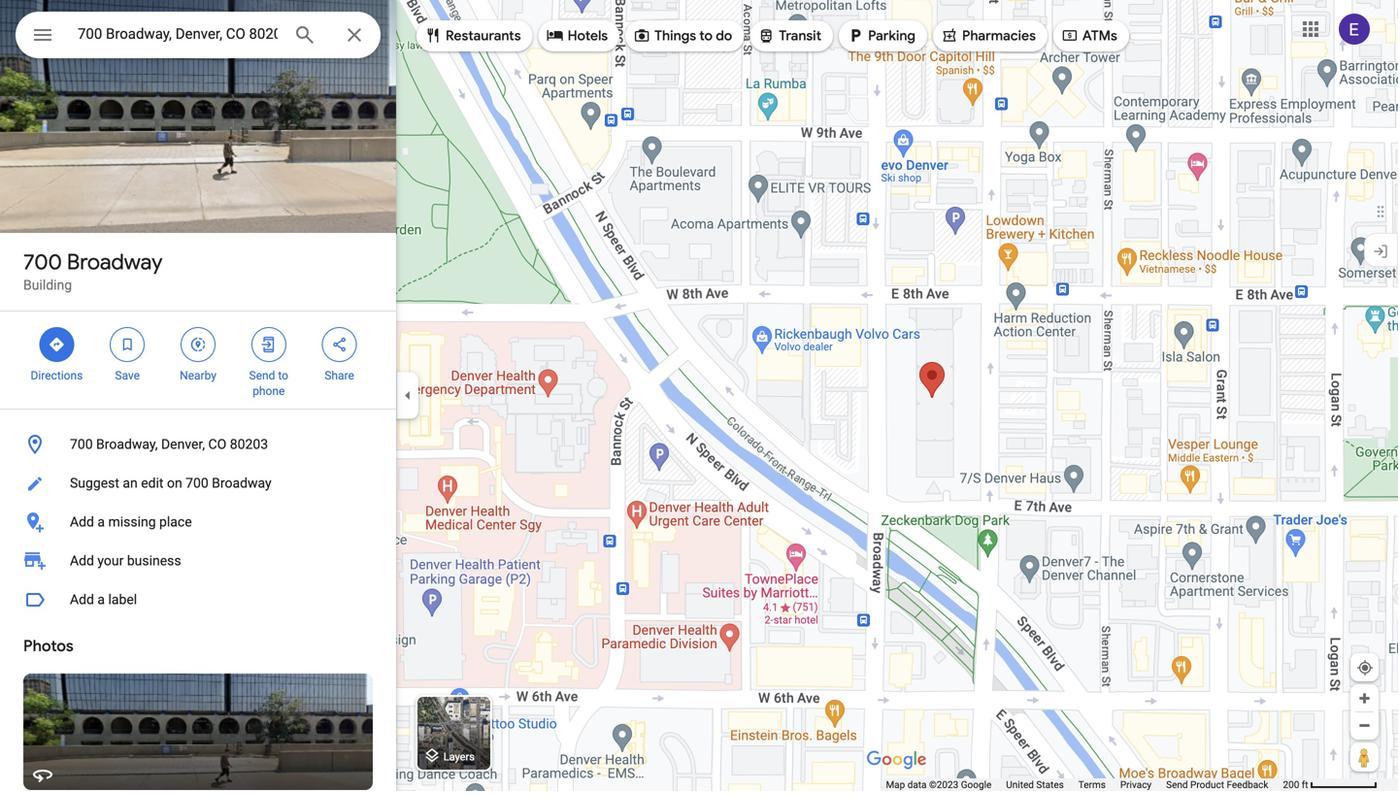 Task type: locate. For each thing, give the bounding box(es) containing it.
send left the product
[[1166, 779, 1188, 791]]

 things to do
[[633, 25, 732, 46]]

data
[[908, 779, 927, 791]]

broadway up building
[[67, 249, 163, 276]]

add inside add a missing place button
[[70, 514, 94, 530]]

label
[[108, 592, 137, 608]]

add your business
[[70, 553, 181, 569]]


[[1061, 25, 1079, 46]]

send product feedback
[[1166, 779, 1269, 791]]

actions for 700 broadway region
[[0, 312, 396, 409]]

send for send product feedback
[[1166, 779, 1188, 791]]

1 horizontal spatial broadway
[[212, 475, 272, 491]]

collapse side panel image
[[397, 385, 419, 406]]

2 vertical spatial add
[[70, 592, 94, 608]]

700 up building
[[23, 249, 62, 276]]

700 inside button
[[70, 436, 93, 452]]

suggest an edit on 700 broadway button
[[0, 464, 396, 503]]

broadway down 80203
[[212, 475, 272, 491]]

0 vertical spatial to
[[699, 27, 713, 45]]

a left label
[[97, 592, 105, 608]]

map
[[886, 779, 905, 791]]

a for missing
[[97, 514, 105, 530]]

pharmacies
[[962, 27, 1036, 45]]

show street view coverage image
[[1351, 743, 1379, 772]]

1 vertical spatial add
[[70, 553, 94, 569]]

show your location image
[[1357, 659, 1374, 677]]

save
[[115, 369, 140, 383]]

0 vertical spatial add
[[70, 514, 94, 530]]

product
[[1190, 779, 1224, 791]]


[[546, 25, 564, 46]]

add inside add a label button
[[70, 592, 94, 608]]

zoom in image
[[1357, 691, 1372, 706]]

200 ft button
[[1283, 779, 1378, 791]]

add
[[70, 514, 94, 530], [70, 553, 94, 569], [70, 592, 94, 608]]


[[119, 334, 136, 355]]

 pharmacies
[[941, 25, 1036, 46]]

add for add your business
[[70, 553, 94, 569]]

1 horizontal spatial 700
[[70, 436, 93, 452]]

atms
[[1083, 27, 1117, 45]]

a left missing
[[97, 514, 105, 530]]

0 horizontal spatial to
[[278, 369, 288, 383]]

1 a from the top
[[97, 514, 105, 530]]

to left do at the right top
[[699, 27, 713, 45]]

send up the 'phone'
[[249, 369, 275, 383]]

2 add from the top
[[70, 553, 94, 569]]

0 horizontal spatial send
[[249, 369, 275, 383]]

0 vertical spatial 700
[[23, 249, 62, 276]]

send to phone
[[249, 369, 288, 398]]

2 a from the top
[[97, 592, 105, 608]]

add left your on the bottom of the page
[[70, 553, 94, 569]]

map data ©2023 google
[[886, 779, 992, 791]]

footer
[[886, 779, 1283, 791]]

1 horizontal spatial send
[[1166, 779, 1188, 791]]

add a label button
[[0, 581, 396, 620]]

700 Broadway, Denver, CO 80203 field
[[16, 12, 381, 58]]


[[633, 25, 651, 46]]

feedback
[[1227, 779, 1269, 791]]

700 inside 700 broadway building
[[23, 249, 62, 276]]

None field
[[78, 22, 278, 46]]


[[31, 21, 54, 49]]

1 add from the top
[[70, 514, 94, 530]]

 parking
[[847, 25, 916, 46]]

your
[[97, 553, 124, 569]]

to
[[699, 27, 713, 45], [278, 369, 288, 383]]

700 right the on
[[186, 475, 209, 491]]

united states button
[[1006, 779, 1064, 791]]

0 vertical spatial broadway
[[67, 249, 163, 276]]

add left label
[[70, 592, 94, 608]]

send inside button
[[1166, 779, 1188, 791]]

things
[[655, 27, 696, 45]]

0 horizontal spatial broadway
[[67, 249, 163, 276]]

2 vertical spatial 700
[[186, 475, 209, 491]]

0 vertical spatial send
[[249, 369, 275, 383]]

send product feedback button
[[1166, 779, 1269, 791]]

700
[[23, 249, 62, 276], [70, 436, 93, 452], [186, 475, 209, 491]]

a inside button
[[97, 514, 105, 530]]

to up the 'phone'
[[278, 369, 288, 383]]

footer containing map data ©2023 google
[[886, 779, 1283, 791]]


[[189, 334, 207, 355]]

broadway
[[67, 249, 163, 276], [212, 475, 272, 491]]

 atms
[[1061, 25, 1117, 46]]

hotels
[[568, 27, 608, 45]]

700 for broadway
[[23, 249, 62, 276]]

3 add from the top
[[70, 592, 94, 608]]

 search field
[[16, 12, 381, 62]]

send inside send to phone
[[249, 369, 275, 383]]

add your business link
[[0, 542, 396, 581]]

send
[[249, 369, 275, 383], [1166, 779, 1188, 791]]

parking
[[868, 27, 916, 45]]

1 vertical spatial send
[[1166, 779, 1188, 791]]

terms button
[[1079, 779, 1106, 791]]

1 vertical spatial broadway
[[212, 475, 272, 491]]

1 vertical spatial to
[[278, 369, 288, 383]]

add down suggest
[[70, 514, 94, 530]]

a inside button
[[97, 592, 105, 608]]

add inside add your business link
[[70, 553, 94, 569]]

a
[[97, 514, 105, 530], [97, 592, 105, 608]]


[[424, 25, 442, 46]]

restaurants
[[446, 27, 521, 45]]

place
[[159, 514, 192, 530]]

700 broadway, denver, co 80203 button
[[0, 425, 396, 464]]

1 vertical spatial 700
[[70, 436, 93, 452]]

building
[[23, 277, 72, 293]]

2 horizontal spatial 700
[[186, 475, 209, 491]]

united states
[[1006, 779, 1064, 791]]

©2023
[[929, 779, 959, 791]]

200 ft
[[1283, 779, 1308, 791]]

700 up suggest
[[70, 436, 93, 452]]

 restaurants
[[424, 25, 521, 46]]

1 horizontal spatial to
[[699, 27, 713, 45]]

1 vertical spatial a
[[97, 592, 105, 608]]

add a missing place button
[[0, 503, 396, 542]]

0 horizontal spatial 700
[[23, 249, 62, 276]]

0 vertical spatial a
[[97, 514, 105, 530]]



Task type: vqa. For each thing, say whether or not it's contained in the screenshot.


Task type: describe. For each thing, give the bounding box(es) containing it.
suggest an edit on 700 broadway
[[70, 475, 272, 491]]

google account: eesa khan  
(eesa.khan@adept.ai) image
[[1339, 14, 1370, 45]]

edit
[[141, 475, 164, 491]]

to inside  things to do
[[699, 27, 713, 45]]

footer inside the google maps element
[[886, 779, 1283, 791]]

ft
[[1302, 779, 1308, 791]]


[[48, 334, 65, 355]]

photos
[[23, 637, 74, 656]]

terms
[[1079, 779, 1106, 791]]

add a missing place
[[70, 514, 192, 530]]

 transit
[[758, 25, 822, 46]]


[[331, 334, 348, 355]]

states
[[1036, 779, 1064, 791]]


[[758, 25, 775, 46]]


[[847, 25, 864, 46]]

zoom out image
[[1357, 719, 1372, 733]]

80203
[[230, 436, 268, 452]]

privacy button
[[1120, 779, 1152, 791]]

directions
[[31, 369, 83, 383]]

a for label
[[97, 592, 105, 608]]

suggest
[[70, 475, 119, 491]]

business
[[127, 553, 181, 569]]

700 broadway building
[[23, 249, 163, 293]]

layers
[[443, 751, 475, 763]]

google
[[961, 779, 992, 791]]

transit
[[779, 27, 822, 45]]

700 broadway, denver, co 80203
[[70, 436, 268, 452]]

700 broadway main content
[[0, 0, 396, 791]]

700 for broadway,
[[70, 436, 93, 452]]

200
[[1283, 779, 1300, 791]]

add for add a label
[[70, 592, 94, 608]]

nearby
[[180, 369, 216, 383]]

700 inside button
[[186, 475, 209, 491]]

google maps element
[[0, 0, 1398, 791]]

privacy
[[1120, 779, 1152, 791]]

add for add a missing place
[[70, 514, 94, 530]]


[[941, 25, 958, 46]]

send for send to phone
[[249, 369, 275, 383]]

to inside send to phone
[[278, 369, 288, 383]]

 button
[[16, 12, 70, 62]]

broadway inside 700 broadway building
[[67, 249, 163, 276]]

broadway inside suggest an edit on 700 broadway button
[[212, 475, 272, 491]]

an
[[123, 475, 138, 491]]

do
[[716, 27, 732, 45]]

co
[[208, 436, 227, 452]]

on
[[167, 475, 182, 491]]

denver,
[[161, 436, 205, 452]]

add a label
[[70, 592, 137, 608]]

 hotels
[[546, 25, 608, 46]]

none field inside 700 broadway, denver, co 80203 field
[[78, 22, 278, 46]]


[[260, 334, 278, 355]]

broadway,
[[96, 436, 158, 452]]

phone
[[253, 385, 285, 398]]

share
[[325, 369, 354, 383]]

united
[[1006, 779, 1034, 791]]

missing
[[108, 514, 156, 530]]



